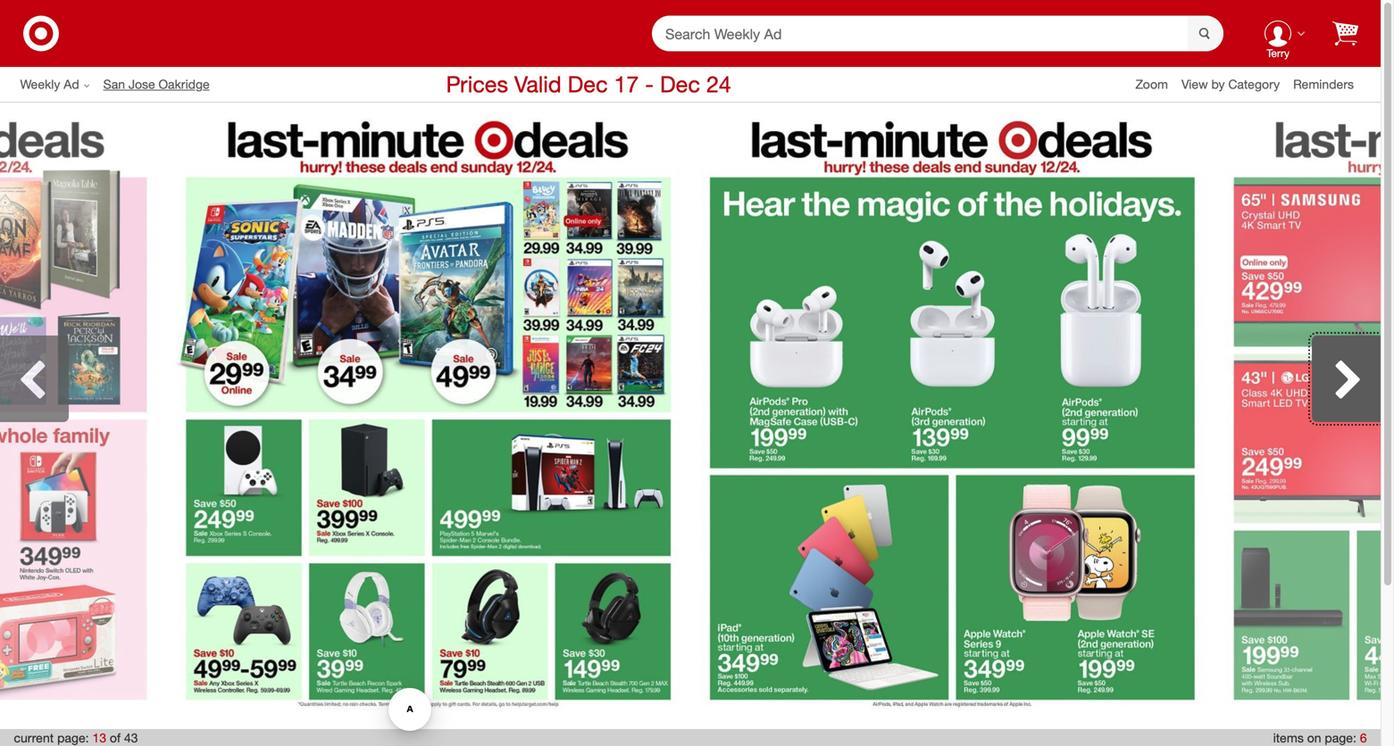 Task type: locate. For each thing, give the bounding box(es) containing it.
items
[[1274, 731, 1304, 746]]

page 14 image
[[691, 112, 1215, 720]]

page: left 13
[[57, 731, 89, 746]]

view by category
[[1182, 76, 1280, 92]]

oakridge
[[159, 76, 210, 92]]

2 page: from the left
[[1325, 731, 1357, 746]]

weekly ad
[[20, 76, 79, 92]]

view your cart on target.com image
[[1333, 21, 1359, 46]]

dec left 17
[[568, 71, 608, 98]]

san jose oakridge
[[103, 76, 210, 92]]

ad
[[64, 76, 79, 92]]

prices
[[446, 71, 508, 98]]

weekly
[[20, 76, 60, 92]]

form
[[652, 16, 1224, 53]]

jose
[[129, 76, 155, 92]]

items on page: 6
[[1274, 731, 1367, 746]]

dec right -
[[660, 71, 700, 98]]

view
[[1182, 76, 1208, 92]]

dec
[[568, 71, 608, 98], [660, 71, 700, 98]]

1 horizontal spatial dec
[[660, 71, 700, 98]]

0 horizontal spatial page:
[[57, 731, 89, 746]]

page:
[[57, 731, 89, 746], [1325, 731, 1357, 746]]

page: left 6
[[1325, 731, 1357, 746]]

17
[[614, 71, 639, 98]]

0 horizontal spatial dec
[[568, 71, 608, 98]]

of
[[110, 731, 121, 746]]

zoom-in element
[[1136, 76, 1169, 92]]

1 horizontal spatial page:
[[1325, 731, 1357, 746]]

terry
[[1267, 47, 1290, 60]]

san jose oakridge link
[[103, 75, 223, 93]]

current page: 13 of 43
[[14, 731, 138, 746]]

reminders link
[[1294, 75, 1368, 93]]



Task type: vqa. For each thing, say whether or not it's contained in the screenshot.
1
no



Task type: describe. For each thing, give the bounding box(es) containing it.
go to target.com image
[[23, 16, 59, 51]]

san
[[103, 76, 125, 92]]

zoom link
[[1136, 75, 1182, 93]]

reminders
[[1294, 76, 1354, 92]]

-
[[645, 71, 654, 98]]

valid
[[515, 71, 562, 98]]

6
[[1360, 731, 1367, 746]]

page 12 image
[[0, 112, 166, 720]]

prices valid dec 17 - dec 24
[[446, 71, 731, 98]]

13
[[92, 731, 106, 746]]

zoom
[[1136, 76, 1169, 92]]

2 dec from the left
[[660, 71, 700, 98]]

page 13 image
[[166, 112, 691, 720]]

on
[[1308, 731, 1322, 746]]

Search Weekly Ad search field
[[652, 16, 1224, 53]]

by
[[1212, 76, 1225, 92]]

1 page: from the left
[[57, 731, 89, 746]]

category
[[1229, 76, 1280, 92]]

terry link
[[1251, 5, 1306, 62]]

1 dec from the left
[[568, 71, 608, 98]]

weekly ad link
[[20, 75, 103, 93]]

24
[[707, 71, 731, 98]]

43
[[124, 731, 138, 746]]

page 15 image
[[1215, 112, 1395, 720]]

current
[[14, 731, 54, 746]]

view by category link
[[1182, 76, 1294, 92]]



